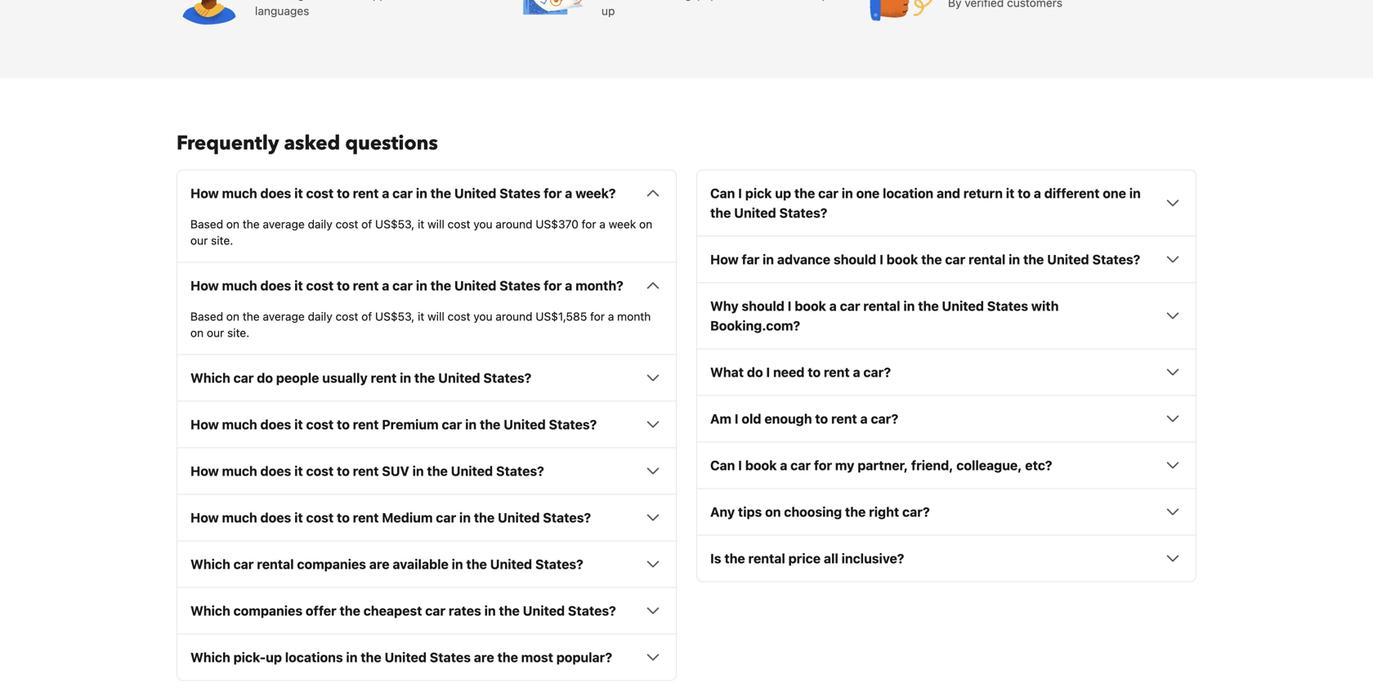 Task type: describe. For each thing, give the bounding box(es) containing it.
1 one from the left
[[857, 185, 880, 201]]

it inside the based on the average daily cost of us$53, it will cost you around us$1,585 for a month on our site.
[[418, 310, 425, 323]]

2 vertical spatial car?
[[903, 504, 930, 520]]

how far in advance should i book the car rental in the united states? button
[[711, 250, 1183, 269]]

united inside can i pick up the car in one location and return it to a different one in the united states?
[[734, 205, 777, 221]]

why should i book a car rental in the united states with booking.com?
[[711, 298, 1059, 333]]

0 horizontal spatial are
[[369, 557, 390, 572]]

states inside how much does it cost to rent a car in the united states for a week? dropdown button
[[500, 185, 541, 201]]

based on the average daily cost of us$53, it will cost you around us$1,585 for a month on our site.
[[191, 310, 651, 340]]

can i book a car for my partner, friend, colleague, etc? button
[[711, 456, 1183, 475]]

month
[[617, 310, 651, 323]]

to inside on most bookings, up to 48 hours before pick- up
[[721, 0, 731, 1]]

how far in advance should i book the car rental in the united states?
[[711, 252, 1141, 267]]

much for how much does it cost to rent a car in the united states for a week?
[[222, 185, 257, 201]]

rent left the medium
[[353, 510, 379, 526]]

2 horizontal spatial book
[[887, 252, 919, 267]]

customer
[[308, 0, 357, 1]]

2 one from the left
[[1103, 185, 1127, 201]]

any tips on choosing the right car?
[[711, 504, 930, 520]]

inclusive?
[[842, 551, 905, 566]]

how much does it cost to rent suv in the united states? button
[[191, 461, 663, 481]]

on
[[602, 0, 617, 1]]

location
[[883, 185, 934, 201]]

30
[[443, 0, 457, 1]]

car? for am i old enough to rent a car?
[[871, 411, 899, 427]]

how much does it cost to rent a car in the united states for a week?
[[191, 185, 616, 201]]

hours
[[752, 0, 782, 1]]

partner,
[[858, 458, 909, 473]]

am i old enough to rent a car?
[[711, 411, 899, 427]]

based for how much does it cost to rent a car in the united states for a month?
[[191, 310, 223, 323]]

all
[[824, 551, 839, 566]]

week
[[609, 217, 636, 231]]

any tips on choosing the right car? button
[[711, 502, 1183, 522]]

popular?
[[557, 650, 613, 665]]

does for how much does it cost to rent a car in the united states for a week?
[[260, 185, 291, 201]]

1 horizontal spatial are
[[474, 650, 494, 665]]

around for week?
[[496, 217, 533, 231]]

which pick-up locations in the united states are the most popular?
[[191, 650, 613, 665]]

a down questions
[[382, 185, 390, 201]]

for up us$370
[[544, 185, 562, 201]]

a left week?
[[565, 185, 573, 201]]

cheapest
[[364, 603, 422, 619]]

rent up the based on the average daily cost of us$53, it will cost you around us$1,585 for a month on our site.
[[353, 278, 379, 293]]

languages
[[255, 4, 309, 17]]

united inside "dropdown button"
[[451, 463, 493, 479]]

need
[[774, 365, 805, 380]]

car inside why should i book a car rental in the united states with booking.com?
[[840, 298, 861, 314]]

usually
[[322, 370, 368, 386]]

can i book a car for my partner, friend, colleague, etc?
[[711, 458, 1053, 473]]

car inside dropdown button
[[791, 458, 811, 473]]

i inside why should i book a car rental in the united states with booking.com?
[[788, 298, 792, 314]]

medium
[[382, 510, 433, 526]]

most inside on most bookings, up to 48 hours before pick- up
[[620, 0, 647, 1]]

how much does it cost to rent premium car in the united states? button
[[191, 415, 663, 434]]

much for how much does it cost to rent a car in the united states for a month?
[[222, 278, 257, 293]]

rent down questions
[[353, 185, 379, 201]]

which car rental companies are available in the united states?
[[191, 557, 584, 572]]

how for how far in advance should i book the car rental in the united states?
[[711, 252, 739, 267]]

rent left premium
[[353, 417, 379, 432]]

car inside can i pick up the car in one location and return it to a different one in the united states?
[[819, 185, 839, 201]]

which pick-up locations in the united states are the most popular? button
[[191, 648, 663, 667]]

return
[[964, 185, 1003, 201]]

offer
[[306, 603, 337, 619]]

do inside dropdown button
[[257, 370, 273, 386]]

a inside dropdown button
[[853, 365, 861, 380]]

people
[[276, 370, 319, 386]]

available
[[393, 557, 449, 572]]

far
[[742, 252, 760, 267]]

suv
[[382, 463, 410, 479]]

of for how much does it cost to rent a car in the united states for a month?
[[362, 310, 372, 323]]

daily for how much does it cost to rent a car in the united states for a month?
[[308, 310, 333, 323]]

bookings,
[[650, 0, 701, 1]]

we're here for you image
[[177, 0, 242, 26]]

i left the 'old'
[[735, 411, 739, 427]]

to inside dropdown button
[[808, 365, 821, 380]]

providing customer support in over 30 languages
[[255, 0, 457, 17]]

on most bookings, up to 48 hours before pick- up
[[602, 0, 849, 17]]

states inside "how much does it cost to rent a car in the united states for a month?" dropdown button
[[500, 278, 541, 293]]

booking.com?
[[711, 318, 801, 333]]

to inside can i pick up the car in one location and return it to a different one in the united states?
[[1018, 185, 1031, 201]]

the inside based on the average daily cost of us$53, it will cost you around us$370 for a week on our site.
[[243, 217, 260, 231]]

states inside which pick-up locations in the united states are the most popular? dropdown button
[[430, 650, 471, 665]]

to inside "dropdown button"
[[337, 463, 350, 479]]

which for which pick-up locations in the united states are the most popular?
[[191, 650, 230, 665]]

any
[[711, 504, 735, 520]]

our for how much does it cost to rent a car in the united states for a week?
[[191, 234, 208, 247]]

which for which car rental companies are available in the united states?
[[191, 557, 230, 572]]

i inside can i pick up the car in one location and return it to a different one in the united states?
[[739, 185, 742, 201]]

based for how much does it cost to rent a car in the united states for a week?
[[191, 217, 223, 231]]

how much does it cost to rent a car in the united states for a month?
[[191, 278, 624, 293]]

support
[[361, 0, 402, 1]]

how for how much does it cost to rent a car in the united states for a week?
[[191, 185, 219, 201]]

asked
[[284, 130, 340, 157]]

can i pick up the car in one location and return it to a different one in the united states?
[[711, 185, 1141, 221]]

a up the based on the average daily cost of us$53, it will cost you around us$1,585 for a month on our site.
[[382, 278, 390, 293]]

how much does it cost to rent medium car in the united states? button
[[191, 508, 663, 528]]

why should i book a car rental in the united states with booking.com? button
[[711, 296, 1183, 335]]

you for month?
[[474, 310, 493, 323]]

rent up 'my'
[[832, 411, 858, 427]]

rates
[[449, 603, 481, 619]]

i inside dropdown button
[[739, 458, 742, 473]]

does for how much does it cost to rent medium car in the united states?
[[260, 510, 291, 526]]

of for how much does it cost to rent a car in the united states for a week?
[[362, 217, 372, 231]]

week?
[[576, 185, 616, 201]]

in inside why should i book a car rental in the united states with booking.com?
[[904, 298, 915, 314]]

am i old enough to rent a car? button
[[711, 409, 1183, 429]]

much for how much does it cost to rent premium car in the united states?
[[222, 417, 257, 432]]

will for week?
[[428, 217, 445, 231]]

us$370
[[536, 217, 579, 231]]

a left month?
[[565, 278, 573, 293]]

etc?
[[1026, 458, 1053, 473]]

united inside why should i book a car rental in the united states with booking.com?
[[942, 298, 984, 314]]

how much does it cost to rent premium car in the united states?
[[191, 417, 597, 432]]

states? inside "dropdown button"
[[496, 463, 544, 479]]

for inside the based on the average daily cost of us$53, it will cost you around us$1,585 for a month on our site.
[[590, 310, 605, 323]]

a up can i book a car for my partner, friend, colleague, etc?
[[861, 411, 868, 427]]

0 vertical spatial companies
[[297, 557, 366, 572]]

up left 48
[[704, 0, 718, 1]]

how much does it cost to rent a car in the united states for a week? button
[[191, 183, 663, 203]]

right
[[869, 504, 900, 520]]



Task type: locate. For each thing, give the bounding box(es) containing it.
is
[[711, 551, 722, 566]]

up right pick
[[775, 185, 792, 201]]

can inside dropdown button
[[711, 458, 735, 473]]

0 horizontal spatial most
[[521, 650, 554, 665]]

it inside "dropdown button"
[[294, 463, 303, 479]]

up down on
[[602, 4, 615, 17]]

daily down the asked at the left of page
[[308, 217, 333, 231]]

frequently
[[177, 130, 279, 157]]

site. inside the based on the average daily cost of us$53, it will cost you around us$1,585 for a month on our site.
[[227, 326, 250, 340]]

of inside based on the average daily cost of us$53, it will cost you around us$370 for a week on our site.
[[362, 217, 372, 231]]

car? down why should i book a car rental in the united states with booking.com?
[[864, 365, 891, 380]]

based
[[191, 217, 223, 231], [191, 310, 223, 323]]

a inside why should i book a car rental in the united states with booking.com?
[[830, 298, 837, 314]]

1 can from the top
[[711, 185, 735, 201]]

1 which from the top
[[191, 370, 230, 386]]

does inside how much does it cost to rent a car in the united states for a week? dropdown button
[[260, 185, 291, 201]]

how much does it cost to rent medium car in the united states?
[[191, 510, 591, 526]]

for down week?
[[582, 217, 597, 231]]

us$1,585
[[536, 310, 587, 323]]

of
[[362, 217, 372, 231], [362, 310, 372, 323]]

us$53, down how much does it cost to rent a car in the united states for a week?
[[375, 217, 415, 231]]

it inside based on the average daily cost of us$53, it will cost you around us$370 for a week on our site.
[[418, 217, 425, 231]]

pick- inside on most bookings, up to 48 hours before pick- up
[[822, 0, 849, 1]]

cost
[[306, 185, 334, 201], [336, 217, 358, 231], [448, 217, 471, 231], [306, 278, 334, 293], [336, 310, 358, 323], [448, 310, 471, 323], [306, 417, 334, 432], [306, 463, 334, 479], [306, 510, 334, 526]]

which car do people usually rent in the united states? button
[[191, 368, 663, 388]]

us$53, for week?
[[375, 217, 415, 231]]

rental inside why should i book a car rental in the united states with booking.com?
[[864, 298, 901, 314]]

the inside why should i book a car rental in the united states with booking.com?
[[918, 298, 939, 314]]

for down month?
[[590, 310, 605, 323]]

do inside dropdown button
[[747, 365, 763, 380]]

average for how much does it cost to rent a car in the united states for a week?
[[263, 217, 305, 231]]

1 vertical spatial based
[[191, 310, 223, 323]]

car? inside dropdown button
[[864, 365, 891, 380]]

1 based from the top
[[191, 217, 223, 231]]

around
[[496, 217, 533, 231], [496, 310, 533, 323]]

1 horizontal spatial do
[[747, 365, 763, 380]]

in inside "dropdown button"
[[413, 463, 424, 479]]

providing
[[255, 0, 305, 1]]

0 horizontal spatial do
[[257, 370, 273, 386]]

1 daily from the top
[[308, 217, 333, 231]]

0 vertical spatial most
[[620, 0, 647, 1]]

premium
[[382, 417, 439, 432]]

a inside based on the average daily cost of us$53, it will cost you around us$370 for a week on our site.
[[600, 217, 606, 231]]

how
[[191, 185, 219, 201], [711, 252, 739, 267], [191, 278, 219, 293], [191, 417, 219, 432], [191, 463, 219, 479], [191, 510, 219, 526]]

site. for how much does it cost to rent a car in the united states for a week?
[[211, 234, 233, 247]]

the
[[431, 185, 451, 201], [795, 185, 815, 201], [711, 205, 731, 221], [243, 217, 260, 231], [922, 252, 942, 267], [1024, 252, 1044, 267], [431, 278, 451, 293], [918, 298, 939, 314], [243, 310, 260, 323], [415, 370, 435, 386], [480, 417, 501, 432], [427, 463, 448, 479], [845, 504, 866, 520], [474, 510, 495, 526], [725, 551, 746, 566], [466, 557, 487, 572], [340, 603, 361, 619], [499, 603, 520, 619], [361, 650, 382, 665], [498, 650, 518, 665]]

tips
[[738, 504, 762, 520]]

should right advance
[[834, 252, 877, 267]]

on
[[226, 217, 240, 231], [639, 217, 653, 231], [226, 310, 240, 323], [191, 326, 204, 340], [765, 504, 781, 520]]

i left pick
[[739, 185, 742, 201]]

it
[[294, 185, 303, 201], [1006, 185, 1015, 201], [418, 217, 425, 231], [294, 278, 303, 293], [418, 310, 425, 323], [294, 417, 303, 432], [294, 463, 303, 479], [294, 510, 303, 526]]

which car rental companies are available in the united states? button
[[191, 555, 663, 574]]

which companies offer the cheapest car rates in the united states?
[[191, 603, 616, 619]]

0 horizontal spatial should
[[742, 298, 785, 314]]

0 vertical spatial can
[[711, 185, 735, 201]]

my
[[836, 458, 855, 473]]

which companies offer the cheapest car rates in the united states? button
[[191, 601, 663, 621]]

and
[[937, 185, 961, 201]]

which inside the which car do people usually rent in the united states? dropdown button
[[191, 370, 230, 386]]

1 you from the top
[[474, 217, 493, 231]]

1 average from the top
[[263, 217, 305, 231]]

2 you from the top
[[474, 310, 493, 323]]

daily inside based on the average daily cost of us$53, it will cost you around us$370 for a week on our site.
[[308, 217, 333, 231]]

for inside dropdown button
[[814, 458, 832, 473]]

are
[[369, 557, 390, 572], [474, 650, 494, 665]]

states?
[[780, 205, 828, 221], [1093, 252, 1141, 267], [484, 370, 532, 386], [549, 417, 597, 432], [496, 463, 544, 479], [543, 510, 591, 526], [536, 557, 584, 572], [568, 603, 616, 619]]

how for how much does it cost to rent medium car in the united states?
[[191, 510, 219, 526]]

0 horizontal spatial book
[[746, 458, 777, 473]]

a left week on the top left of page
[[600, 217, 606, 231]]

of down how much does it cost to rent a car in the united states for a week?
[[362, 217, 372, 231]]

us$53, inside based on the average daily cost of us$53, it will cost you around us$370 for a week on our site.
[[375, 217, 415, 231]]

of down how much does it cost to rent a car in the united states for a month?
[[362, 310, 372, 323]]

2 which from the top
[[191, 557, 230, 572]]

us$53,
[[375, 217, 415, 231], [375, 310, 415, 323]]

5 million+ reviews image
[[870, 0, 935, 26]]

what do i need to rent a car? button
[[711, 362, 1183, 382]]

should inside why should i book a car rental in the united states with booking.com?
[[742, 298, 785, 314]]

united
[[455, 185, 497, 201], [734, 205, 777, 221], [1048, 252, 1090, 267], [455, 278, 497, 293], [942, 298, 984, 314], [438, 370, 481, 386], [504, 417, 546, 432], [451, 463, 493, 479], [498, 510, 540, 526], [490, 557, 532, 572], [523, 603, 565, 619], [385, 650, 427, 665]]

will down how much does it cost to rent a car in the united states for a week? dropdown button
[[428, 217, 445, 231]]

0 vertical spatial based
[[191, 217, 223, 231]]

states? inside can i pick up the car in one location and return it to a different one in the united states?
[[780, 205, 828, 221]]

i up the booking.com? on the right top of page
[[788, 298, 792, 314]]

advance
[[778, 252, 831, 267]]

us$53, down how much does it cost to rent a car in the united states for a month?
[[375, 310, 415, 323]]

1 vertical spatial our
[[207, 326, 224, 340]]

3 which from the top
[[191, 603, 230, 619]]

a down enough
[[780, 458, 788, 473]]

most inside dropdown button
[[521, 650, 554, 665]]

0 vertical spatial of
[[362, 217, 372, 231]]

1 vertical spatial most
[[521, 650, 554, 665]]

2 daily from the top
[[308, 310, 333, 323]]

are down rates
[[474, 650, 494, 665]]

states up us$370
[[500, 185, 541, 201]]

a inside the based on the average daily cost of us$53, it will cost you around us$1,585 for a month on our site.
[[608, 310, 614, 323]]

a inside dropdown button
[[780, 458, 788, 473]]

states left with on the right of the page
[[988, 298, 1029, 314]]

can for can i book a car for my partner, friend, colleague, etc?
[[711, 458, 735, 473]]

should up the booking.com? on the right top of page
[[742, 298, 785, 314]]

1 vertical spatial are
[[474, 650, 494, 665]]

how much does it cost to rent suv in the united states?
[[191, 463, 544, 479]]

i inside dropdown button
[[766, 365, 770, 380]]

old
[[742, 411, 762, 427]]

based inside based on the average daily cost of us$53, it will cost you around us$370 for a week on our site.
[[191, 217, 223, 231]]

can inside can i pick up the car in one location and return it to a different one in the united states?
[[711, 185, 735, 201]]

price
[[789, 551, 821, 566]]

on inside dropdown button
[[765, 504, 781, 520]]

0 vertical spatial car?
[[864, 365, 891, 380]]

our inside based on the average daily cost of us$53, it will cost you around us$370 for a week on our site.
[[191, 234, 208, 247]]

1 horizontal spatial most
[[620, 0, 647, 1]]

average for how much does it cost to rent a car in the united states for a month?
[[263, 310, 305, 323]]

3 does from the top
[[260, 417, 291, 432]]

can up any
[[711, 458, 735, 473]]

1 vertical spatial book
[[795, 298, 827, 314]]

1 horizontal spatial should
[[834, 252, 877, 267]]

car?
[[864, 365, 891, 380], [871, 411, 899, 427], [903, 504, 930, 520]]

1 vertical spatial us$53,
[[375, 310, 415, 323]]

1 horizontal spatial book
[[795, 298, 827, 314]]

1 horizontal spatial pick-
[[822, 0, 849, 1]]

2 much from the top
[[222, 278, 257, 293]]

book inside dropdown button
[[746, 458, 777, 473]]

4 does from the top
[[260, 463, 291, 479]]

2 around from the top
[[496, 310, 533, 323]]

daily inside the based on the average daily cost of us$53, it will cost you around us$1,585 for a month on our site.
[[308, 310, 333, 323]]

2 does from the top
[[260, 278, 291, 293]]

which inside which car rental companies are available in the united states? dropdown button
[[191, 557, 230, 572]]

0 vertical spatial us$53,
[[375, 217, 415, 231]]

our inside the based on the average daily cost of us$53, it will cost you around us$1,585 for a month on our site.
[[207, 326, 224, 340]]

book inside why should i book a car rental in the united states with booking.com?
[[795, 298, 827, 314]]

2 average from the top
[[263, 310, 305, 323]]

around left us$1,585
[[496, 310, 533, 323]]

0 vertical spatial average
[[263, 217, 305, 231]]

most right on
[[620, 0, 647, 1]]

2 us$53, from the top
[[375, 310, 415, 323]]

is the rental price all inclusive?
[[711, 551, 905, 566]]

in inside the 'providing customer support in over 30 languages'
[[405, 0, 414, 1]]

a inside can i pick up the car in one location and return it to a different one in the united states?
[[1034, 185, 1042, 201]]

up
[[704, 0, 718, 1], [602, 4, 615, 17], [775, 185, 792, 201], [266, 650, 282, 665]]

3 much from the top
[[222, 417, 257, 432]]

0 horizontal spatial pick-
[[234, 650, 266, 665]]

0 vertical spatial pick-
[[822, 0, 849, 1]]

1 will from the top
[[428, 217, 445, 231]]

48
[[734, 0, 749, 1]]

states up us$1,585
[[500, 278, 541, 293]]

which inside which pick-up locations in the united states are the most popular? dropdown button
[[191, 650, 230, 665]]

i up tips
[[739, 458, 742, 473]]

car? for what do i need to rent a car?
[[864, 365, 891, 380]]

which car do people usually rent in the united states?
[[191, 370, 532, 386]]

0 vertical spatial daily
[[308, 217, 333, 231]]

frequently asked questions
[[177, 130, 438, 157]]

us$53, inside the based on the average daily cost of us$53, it will cost you around us$1,585 for a month on our site.
[[375, 310, 415, 323]]

1 horizontal spatial one
[[1103, 185, 1127, 201]]

1 much from the top
[[222, 185, 257, 201]]

for left 'my'
[[814, 458, 832, 473]]

around inside the based on the average daily cost of us$53, it will cost you around us$1,585 for a month on our site.
[[496, 310, 533, 323]]

based inside the based on the average daily cost of us$53, it will cost you around us$1,585 for a month on our site.
[[191, 310, 223, 323]]

free cancellation image
[[523, 0, 589, 26]]

will for month?
[[428, 310, 445, 323]]

book down the 'old'
[[746, 458, 777, 473]]

0 vertical spatial should
[[834, 252, 877, 267]]

does inside how much does it cost to rent premium car in the united states? dropdown button
[[260, 417, 291, 432]]

up left locations on the left bottom
[[266, 650, 282, 665]]

0 vertical spatial are
[[369, 557, 390, 572]]

does inside the 'how much does it cost to rent suv in the united states?' "dropdown button"
[[260, 463, 291, 479]]

what do i need to rent a car?
[[711, 365, 891, 380]]

0 horizontal spatial one
[[857, 185, 880, 201]]

pick- left locations on the left bottom
[[234, 650, 266, 665]]

our for how much does it cost to rent a car in the united states for a month?
[[207, 326, 224, 340]]

5 much from the top
[[222, 510, 257, 526]]

0 vertical spatial you
[[474, 217, 493, 231]]

around inside based on the average daily cost of us$53, it will cost you around us$370 for a week on our site.
[[496, 217, 533, 231]]

0 vertical spatial site.
[[211, 234, 233, 247]]

for up us$1,585
[[544, 278, 562, 293]]

daily for how much does it cost to rent a car in the united states for a week?
[[308, 217, 333, 231]]

how for how much does it cost to rent premium car in the united states?
[[191, 417, 219, 432]]

does for how much does it cost to rent a car in the united states for a month?
[[260, 278, 291, 293]]

before
[[785, 0, 819, 1]]

states
[[500, 185, 541, 201], [500, 278, 541, 293], [988, 298, 1029, 314], [430, 650, 471, 665]]

i left need
[[766, 365, 770, 380]]

will down "how much does it cost to rent a car in the united states for a month?" dropdown button
[[428, 310, 445, 323]]

car
[[393, 185, 413, 201], [819, 185, 839, 201], [946, 252, 966, 267], [393, 278, 413, 293], [840, 298, 861, 314], [234, 370, 254, 386], [442, 417, 462, 432], [791, 458, 811, 473], [436, 510, 456, 526], [234, 557, 254, 572], [425, 603, 446, 619]]

how for how much does it cost to rent suv in the united states?
[[191, 463, 219, 479]]

choosing
[[784, 504, 842, 520]]

the inside the based on the average daily cost of us$53, it will cost you around us$1,585 for a month on our site.
[[243, 310, 260, 323]]

one left location
[[857, 185, 880, 201]]

friend,
[[912, 458, 954, 473]]

for inside based on the average daily cost of us$53, it will cost you around us$370 for a week on our site.
[[582, 217, 597, 231]]

much for how much does it cost to rent medium car in the united states?
[[222, 510, 257, 526]]

does for how much does it cost to rent suv in the united states?
[[260, 463, 291, 479]]

book
[[887, 252, 919, 267], [795, 298, 827, 314], [746, 458, 777, 473]]

1 vertical spatial you
[[474, 310, 493, 323]]

rent right usually
[[371, 370, 397, 386]]

2 of from the top
[[362, 310, 372, 323]]

how for how much does it cost to rent a car in the united states for a month?
[[191, 278, 219, 293]]

will inside the based on the average daily cost of us$53, it will cost you around us$1,585 for a month on our site.
[[428, 310, 445, 323]]

rent left suv
[[353, 463, 379, 479]]

much inside "dropdown button"
[[222, 463, 257, 479]]

2 can from the top
[[711, 458, 735, 473]]

0 vertical spatial book
[[887, 252, 919, 267]]

is the rental price all inclusive? button
[[711, 549, 1183, 569]]

1 us$53, from the top
[[375, 217, 415, 231]]

rent inside "dropdown button"
[[353, 463, 379, 479]]

0 vertical spatial our
[[191, 234, 208, 247]]

1 does from the top
[[260, 185, 291, 201]]

2 based from the top
[[191, 310, 223, 323]]

month?
[[576, 278, 624, 293]]

i up why should i book a car rental in the united states with booking.com?
[[880, 252, 884, 267]]

you inside based on the average daily cost of us$53, it will cost you around us$370 for a week on our site.
[[474, 217, 493, 231]]

a left month
[[608, 310, 614, 323]]

can for can i pick up the car in one location and return it to a different one in the united states?
[[711, 185, 735, 201]]

of inside the based on the average daily cost of us$53, it will cost you around us$1,585 for a month on our site.
[[362, 310, 372, 323]]

book up why should i book a car rental in the united states with booking.com?
[[887, 252, 919, 267]]

am
[[711, 411, 732, 427]]

enough
[[765, 411, 812, 427]]

cost inside "dropdown button"
[[306, 463, 334, 479]]

1 around from the top
[[496, 217, 533, 231]]

5 does from the top
[[260, 510, 291, 526]]

does inside "how much does it cost to rent a car in the united states for a month?" dropdown button
[[260, 278, 291, 293]]

pick
[[746, 185, 772, 201]]

1 vertical spatial can
[[711, 458, 735, 473]]

based on the average daily cost of us$53, it will cost you around us$370 for a week on our site.
[[191, 217, 653, 247]]

1 vertical spatial of
[[362, 310, 372, 323]]

average inside based on the average daily cost of us$53, it will cost you around us$370 for a week on our site.
[[263, 217, 305, 231]]

a left different at right
[[1034, 185, 1042, 201]]

2 vertical spatial book
[[746, 458, 777, 473]]

which inside "which companies offer the cheapest car rates in the united states?" dropdown button
[[191, 603, 230, 619]]

pick- right before
[[822, 0, 849, 1]]

one right different at right
[[1103, 185, 1127, 201]]

locations
[[285, 650, 343, 665]]

around left us$370
[[496, 217, 533, 231]]

how much does it cost to rent a car in the united states for a month? button
[[191, 276, 663, 295]]

will
[[428, 217, 445, 231], [428, 310, 445, 323]]

how inside "dropdown button"
[[191, 463, 219, 479]]

much for how much does it cost to rent suv in the united states?
[[222, 463, 257, 479]]

1 vertical spatial car?
[[871, 411, 899, 427]]

daily up people
[[308, 310, 333, 323]]

4 which from the top
[[191, 650, 230, 665]]

for
[[544, 185, 562, 201], [582, 217, 597, 231], [544, 278, 562, 293], [590, 310, 605, 323], [814, 458, 832, 473]]

0 vertical spatial around
[[496, 217, 533, 231]]

site. for how much does it cost to rent a car in the united states for a month?
[[227, 326, 250, 340]]

most left popular?
[[521, 650, 554, 665]]

us$53, for month?
[[375, 310, 415, 323]]

pick- inside which pick-up locations in the united states are the most popular? dropdown button
[[234, 650, 266, 665]]

1 vertical spatial average
[[263, 310, 305, 323]]

car? up partner,
[[871, 411, 899, 427]]

rent inside dropdown button
[[824, 365, 850, 380]]

rent right need
[[824, 365, 850, 380]]

companies up 'offer'
[[297, 557, 366, 572]]

2 will from the top
[[428, 310, 445, 323]]

1 vertical spatial should
[[742, 298, 785, 314]]

4 much from the top
[[222, 463, 257, 479]]

different
[[1045, 185, 1100, 201]]

1 vertical spatial pick-
[[234, 650, 266, 665]]

1 vertical spatial daily
[[308, 310, 333, 323]]

to
[[721, 0, 731, 1], [337, 185, 350, 201], [1018, 185, 1031, 201], [337, 278, 350, 293], [808, 365, 821, 380], [816, 411, 828, 427], [337, 417, 350, 432], [337, 463, 350, 479], [337, 510, 350, 526]]

site. inside based on the average daily cost of us$53, it will cost you around us$370 for a week on our site.
[[211, 234, 233, 247]]

the inside "dropdown button"
[[427, 463, 448, 479]]

will inside based on the average daily cost of us$53, it will cost you around us$370 for a week on our site.
[[428, 217, 445, 231]]

states down rates
[[430, 650, 471, 665]]

are left available
[[369, 557, 390, 572]]

do right what
[[747, 365, 763, 380]]

does inside how much does it cost to rent medium car in the united states? dropdown button
[[260, 510, 291, 526]]

can left pick
[[711, 185, 735, 201]]

you down how much does it cost to rent a car in the united states for a week? dropdown button
[[474, 217, 493, 231]]

over
[[417, 0, 440, 1]]

1 vertical spatial companies
[[234, 603, 303, 619]]

average
[[263, 217, 305, 231], [263, 310, 305, 323]]

book down advance
[[795, 298, 827, 314]]

should
[[834, 252, 877, 267], [742, 298, 785, 314]]

do left people
[[257, 370, 273, 386]]

what
[[711, 365, 744, 380]]

you
[[474, 217, 493, 231], [474, 310, 493, 323]]

companies left 'offer'
[[234, 603, 303, 619]]

it inside can i pick up the car in one location and return it to a different one in the united states?
[[1006, 185, 1015, 201]]

can i pick up the car in one location and return it to a different one in the united states? button
[[711, 183, 1183, 223]]

which for which car do people usually rent in the united states?
[[191, 370, 230, 386]]

states inside why should i book a car rental in the united states with booking.com?
[[988, 298, 1029, 314]]

much
[[222, 185, 257, 201], [222, 278, 257, 293], [222, 417, 257, 432], [222, 463, 257, 479], [222, 510, 257, 526]]

average inside the based on the average daily cost of us$53, it will cost you around us$1,585 for a month on our site.
[[263, 310, 305, 323]]

0 vertical spatial will
[[428, 217, 445, 231]]

in
[[405, 0, 414, 1], [416, 185, 428, 201], [842, 185, 854, 201], [1130, 185, 1141, 201], [763, 252, 774, 267], [1009, 252, 1021, 267], [416, 278, 428, 293], [904, 298, 915, 314], [400, 370, 411, 386], [465, 417, 477, 432], [413, 463, 424, 479], [459, 510, 471, 526], [452, 557, 463, 572], [485, 603, 496, 619], [346, 650, 358, 665]]

do
[[747, 365, 763, 380], [257, 370, 273, 386]]

questions
[[345, 130, 438, 157]]

around for month?
[[496, 310, 533, 323]]

1 vertical spatial site.
[[227, 326, 250, 340]]

which for which companies offer the cheapest car rates in the united states?
[[191, 603, 230, 619]]

does
[[260, 185, 291, 201], [260, 278, 291, 293], [260, 417, 291, 432], [260, 463, 291, 479], [260, 510, 291, 526]]

a down advance
[[830, 298, 837, 314]]

you inside the based on the average daily cost of us$53, it will cost you around us$1,585 for a month on our site.
[[474, 310, 493, 323]]

colleague,
[[957, 458, 1023, 473]]

car? right right
[[903, 504, 930, 520]]

does for how much does it cost to rent premium car in the united states?
[[260, 417, 291, 432]]

up inside can i pick up the car in one location and return it to a different one in the united states?
[[775, 185, 792, 201]]

1 of from the top
[[362, 217, 372, 231]]

why
[[711, 298, 739, 314]]

1 vertical spatial around
[[496, 310, 533, 323]]

with
[[1032, 298, 1059, 314]]

a
[[382, 185, 390, 201], [565, 185, 573, 201], [1034, 185, 1042, 201], [600, 217, 606, 231], [382, 278, 390, 293], [565, 278, 573, 293], [830, 298, 837, 314], [608, 310, 614, 323], [853, 365, 861, 380], [861, 411, 868, 427], [780, 458, 788, 473]]

1 vertical spatial will
[[428, 310, 445, 323]]

can
[[711, 185, 735, 201], [711, 458, 735, 473]]

a down why should i book a car rental in the united states with booking.com?
[[853, 365, 861, 380]]

you for week?
[[474, 217, 493, 231]]

you down "how much does it cost to rent a car in the united states for a month?" dropdown button
[[474, 310, 493, 323]]



Task type: vqa. For each thing, say whether or not it's contained in the screenshot.
bottommost of
yes



